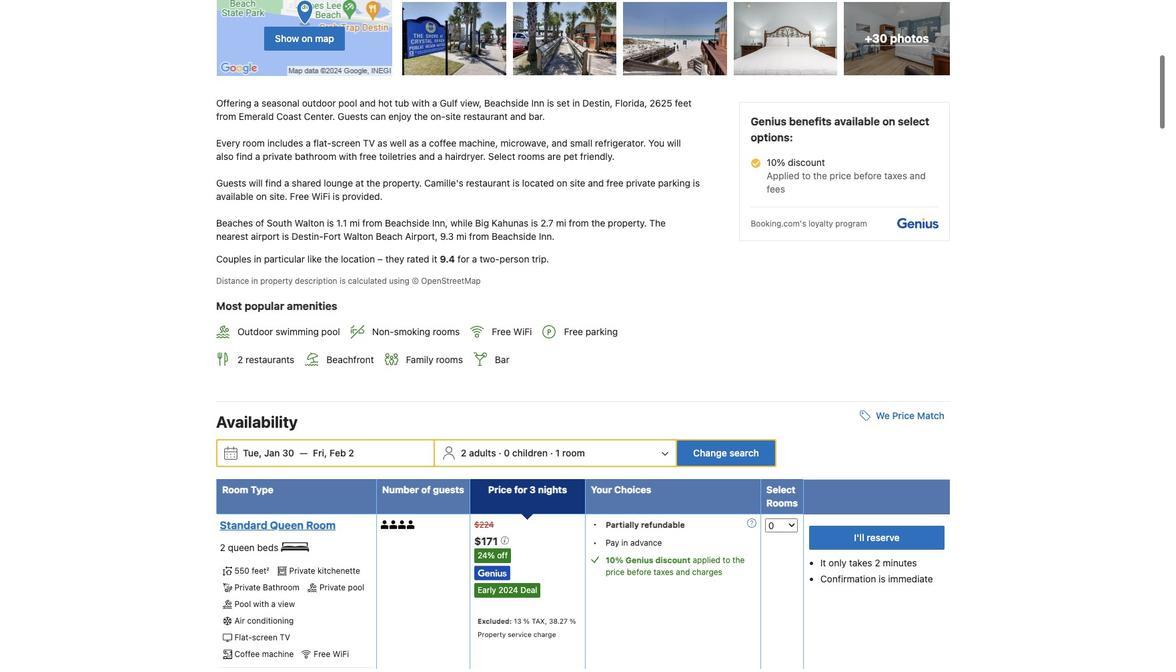 Task type: vqa. For each thing, say whether or not it's contained in the screenshot.
the %
yes



Task type: locate. For each thing, give the bounding box(es) containing it.
in right pay at the bottom right of page
[[622, 538, 628, 548]]

i'll reserve
[[854, 532, 900, 544]]

before
[[854, 170, 882, 181], [627, 568, 651, 578]]

1 vertical spatial available
[[216, 191, 254, 202]]

1 horizontal spatial with
[[339, 151, 357, 162]]

0 horizontal spatial room
[[243, 137, 265, 149]]

genius down pay in advance
[[626, 556, 654, 566]]

air
[[235, 617, 245, 627]]

select down microwave,
[[488, 151, 515, 162]]

with up air conditioning
[[253, 600, 269, 610]]

site down pet
[[570, 177, 585, 189]]

free down friendly.
[[607, 177, 624, 189]]

0 horizontal spatial 10%
[[606, 556, 624, 566]]

% right 13
[[523, 618, 530, 626]]

a up "emerald"
[[254, 97, 259, 109]]

pool down kitchenette
[[348, 583, 364, 593]]

private up 'bathroom'
[[289, 567, 315, 577]]

$224
[[474, 520, 494, 530]]

0 horizontal spatial to
[[723, 556, 730, 566]]

0 vertical spatial tv
[[363, 137, 375, 149]]

1 horizontal spatial price
[[892, 410, 915, 421]]

2 for 2 queen beds
[[220, 542, 225, 554]]

partially
[[606, 520, 639, 530]]

1 horizontal spatial as
[[409, 137, 419, 149]]

0 vertical spatial find
[[236, 151, 253, 162]]

% right '38.27'
[[570, 618, 576, 626]]

2 vertical spatial with
[[253, 600, 269, 610]]

site down gulf
[[446, 111, 461, 122]]

2 right feb at the bottom left
[[348, 447, 354, 459]]

• for pay in advance
[[593, 539, 597, 549]]

a
[[254, 97, 259, 109], [432, 97, 437, 109], [306, 137, 311, 149], [422, 137, 427, 149], [255, 151, 260, 162], [438, 151, 443, 162], [284, 177, 289, 189], [472, 254, 477, 265], [271, 600, 276, 610]]

0 vertical spatial with
[[412, 97, 430, 109]]

24% off
[[478, 551, 508, 561]]

a up on-
[[432, 97, 437, 109]]

0 horizontal spatial ·
[[499, 447, 501, 459]]

1 horizontal spatial 10%
[[767, 157, 785, 168]]

guests down also
[[216, 177, 246, 189]]

0 vertical spatial parking
[[658, 177, 691, 189]]

to inside 10% discount applied to the price before taxes and fees
[[802, 170, 811, 181]]

in down airport
[[254, 254, 262, 265]]

in left property
[[251, 276, 258, 286]]

applied to the price before taxes and charges
[[606, 556, 745, 578]]

restaurant down view,
[[464, 111, 508, 122]]

10% inside 10% discount applied to the price before taxes and fees
[[767, 157, 785, 168]]

2 as from the left
[[409, 137, 419, 149]]

1 vertical spatial site
[[570, 177, 585, 189]]

private bathroom
[[235, 583, 300, 593]]

screen up bathroom
[[331, 137, 361, 149]]

a left two-
[[472, 254, 477, 265]]

taxes down 10% genius discount
[[654, 568, 674, 578]]

mi right 2.7
[[556, 218, 566, 229]]

0 horizontal spatial discount
[[656, 556, 691, 566]]

1 vertical spatial taxes
[[654, 568, 674, 578]]

as left well
[[378, 137, 387, 149]]

1 vertical spatial room
[[306, 520, 336, 532]]

1 vertical spatial before
[[627, 568, 651, 578]]

set
[[557, 97, 570, 109]]

a up the site.
[[284, 177, 289, 189]]

taxes
[[884, 170, 907, 181], [654, 568, 674, 578]]

as right well
[[409, 137, 419, 149]]

rooms right the family
[[436, 354, 463, 365]]

0
[[504, 447, 510, 459]]

2 left adults
[[461, 447, 467, 459]]

on left map
[[302, 32, 313, 44]]

available
[[834, 115, 880, 127], [216, 191, 254, 202]]

0 horizontal spatial as
[[378, 137, 387, 149]]

0 vertical spatial free wifi
[[492, 326, 532, 338]]

refundable
[[641, 520, 685, 530]]

private down kitchenette
[[320, 583, 346, 593]]

1 • from the top
[[593, 520, 597, 530]]

1 vertical spatial genius
[[626, 556, 654, 566]]

for left "3"
[[514, 484, 527, 496]]

and up can
[[360, 97, 376, 109]]

1 horizontal spatial guests
[[338, 111, 368, 122]]

particular
[[264, 254, 305, 265]]

0 vertical spatial genius
[[751, 115, 787, 127]]

0 horizontal spatial room
[[222, 484, 248, 496]]

on left the site.
[[256, 191, 267, 202]]

2 right takes
[[875, 558, 880, 569]]

to
[[802, 170, 811, 181], [723, 556, 730, 566]]

0 horizontal spatial for
[[458, 254, 470, 265]]

a right also
[[255, 151, 260, 162]]

discount down the advance
[[656, 556, 691, 566]]

flat-
[[313, 137, 331, 149]]

0 vertical spatial room
[[222, 484, 248, 496]]

mi right 1.1 at the top of page
[[350, 218, 360, 229]]

early 2024 deal. you're getting a reduced rate because this property is offering a discount on stays between january 1 and april 1, 2024.. element
[[474, 584, 541, 599]]

with up lounge
[[339, 151, 357, 162]]

pool right outdoor
[[339, 97, 357, 109]]

tue, jan 30 — fri, feb 2
[[243, 447, 354, 459]]

10%
[[767, 157, 785, 168], [606, 556, 624, 566]]

0 vertical spatial site
[[446, 111, 461, 122]]

0 horizontal spatial parking
[[586, 326, 618, 338]]

0 vertical spatial screen
[[331, 137, 361, 149]]

you
[[649, 137, 665, 149]]

0 horizontal spatial %
[[523, 618, 530, 626]]

rooms inside offering a seasonal outdoor pool and hot tub with a gulf view, beachside inn is set in destin, florida, 2625 feet from emerald coast center. guests can enjoy the on-site restaurant and bar. every room includes a flat-screen tv as well as a coffee machine, microwave, and small refrigerator. you will also find a private bathroom with free toiletries and a hairdryer. select rooms are pet friendly. guests will find a shared lounge at the property. camille's restaurant is located on site and free private parking is available on site. free wifi is provided. beaches of south walton is 1.1 mi from beachside inn, while big kahunas is 2.7 mi from the property. the nearest airport is destin-fort walton beach airport, 9.3 mi from beachside inn.
[[518, 151, 545, 162]]

will up beaches
[[249, 177, 263, 189]]

private down includes
[[263, 151, 292, 162]]

trip.
[[532, 254, 549, 265]]

2.7
[[541, 218, 554, 229]]

1 horizontal spatial site
[[570, 177, 585, 189]]

select inside offering a seasonal outdoor pool and hot tub with a gulf view, beachside inn is set in destin, florida, 2625 feet from emerald coast center. guests can enjoy the on-site restaurant and bar. every room includes a flat-screen tv as well as a coffee machine, microwave, and small refrigerator. you will also find a private bathroom with free toiletries and a hairdryer. select rooms are pet friendly. guests will find a shared lounge at the property. camille's restaurant is located on site and free private parking is available on site. free wifi is provided. beaches of south walton is 1.1 mi from beachside inn, while big kahunas is 2.7 mi from the property. the nearest airport is destin-fort walton beach airport, 9.3 mi from beachside inn.
[[488, 151, 515, 162]]

for right 9.4
[[458, 254, 470, 265]]

1 horizontal spatial select
[[767, 484, 796, 496]]

a down coffee
[[438, 151, 443, 162]]

rated
[[407, 254, 429, 265]]

before down 10% genius discount
[[627, 568, 651, 578]]

2 horizontal spatial wifi
[[514, 326, 532, 338]]

0 vertical spatial property.
[[383, 177, 422, 189]]

and inside applied to the price before taxes and charges
[[676, 568, 690, 578]]

mi down while
[[456, 231, 467, 242]]

1 horizontal spatial find
[[265, 177, 282, 189]]

room type
[[222, 484, 273, 496]]

guests left can
[[338, 111, 368, 122]]

1 horizontal spatial parking
[[658, 177, 691, 189]]

walton down 1.1 at the top of page
[[344, 231, 373, 242]]

in for pay in advance
[[622, 538, 628, 548]]

0 horizontal spatial available
[[216, 191, 254, 202]]

1 horizontal spatial private
[[626, 177, 656, 189]]

with
[[412, 97, 430, 109], [339, 151, 357, 162], [253, 600, 269, 610]]

flat-
[[235, 633, 252, 643]]

price for 3 nights
[[488, 484, 567, 496]]

amenities
[[287, 300, 337, 312]]

of inside offering a seasonal outdoor pool and hot tub with a gulf view, beachside inn is set in destin, florida, 2625 feet from emerald coast center. guests can enjoy the on-site restaurant and bar. every room includes a flat-screen tv as well as a coffee machine, microwave, and small refrigerator. you will also find a private bathroom with free toiletries and a hairdryer. select rooms are pet friendly. guests will find a shared lounge at the property. camille's restaurant is located on site and free private parking is available on site. free wifi is provided. beaches of south walton is 1.1 mi from beachside inn, while big kahunas is 2.7 mi from the property. the nearest airport is destin-fort walton beach airport, 9.3 mi from beachside inn.
[[256, 218, 264, 229]]

1 horizontal spatial private
[[289, 567, 315, 577]]

1 horizontal spatial of
[[421, 484, 431, 496]]

with right tub
[[412, 97, 430, 109]]

2 • from the top
[[593, 539, 597, 549]]

1 vertical spatial 10%
[[606, 556, 624, 566]]

550
[[235, 567, 249, 577]]

taxes inside applied to the price before taxes and charges
[[654, 568, 674, 578]]

offering
[[216, 97, 251, 109]]

available inside offering a seasonal outdoor pool and hot tub with a gulf view, beachside inn is set in destin, florida, 2625 feet from emerald coast center. guests can enjoy the on-site restaurant and bar. every room includes a flat-screen tv as well as a coffee machine, microwave, and small refrigerator. you will also find a private bathroom with free toiletries and a hairdryer. select rooms are pet friendly. guests will find a shared lounge at the property. camille's restaurant is located on site and free private parking is available on site. free wifi is provided. beaches of south walton is 1.1 mi from beachside inn, while big kahunas is 2.7 mi from the property. the nearest airport is destin-fort walton beach airport, 9.3 mi from beachside inn.
[[216, 191, 254, 202]]

0 vertical spatial restaurant
[[464, 111, 508, 122]]

1 vertical spatial price
[[488, 484, 512, 496]]

also
[[216, 151, 234, 162]]

1 vertical spatial for
[[514, 484, 527, 496]]

standard queen room
[[220, 520, 336, 532]]

2 horizontal spatial private
[[320, 583, 346, 593]]

of up airport
[[256, 218, 264, 229]]

room inside dropdown button
[[562, 447, 585, 459]]

view
[[278, 600, 295, 610]]

most
[[216, 300, 242, 312]]

0 horizontal spatial guests
[[216, 177, 246, 189]]

pool down amenities on the left top
[[321, 326, 340, 338]]

property. left the
[[608, 218, 647, 229]]

match
[[917, 410, 945, 421]]

in right set
[[572, 97, 580, 109]]

screen
[[331, 137, 361, 149], [252, 633, 278, 643]]

parking inside offering a seasonal outdoor pool and hot tub with a gulf view, beachside inn is set in destin, florida, 2625 feet from emerald coast center. guests can enjoy the on-site restaurant and bar. every room includes a flat-screen tv as well as a coffee machine, microwave, and small refrigerator. you will also find a private bathroom with free toiletries and a hairdryer. select rooms are pet friendly. guests will find a shared lounge at the property. camille's restaurant is located on site and free private parking is available on site. free wifi is provided. beaches of south walton is 1.1 mi from beachside inn, while big kahunas is 2.7 mi from the property. the nearest airport is destin-fort walton beach airport, 9.3 mi from beachside inn.
[[658, 177, 691, 189]]

price down pay at the bottom right of page
[[606, 568, 625, 578]]

• left pay at the bottom right of page
[[593, 539, 597, 549]]

1 as from the left
[[378, 137, 387, 149]]

property. down toiletries
[[383, 177, 422, 189]]

tue, jan 30 button
[[238, 441, 300, 465]]

1 horizontal spatial genius
[[751, 115, 787, 127]]

restaurant down hairdryer.
[[466, 177, 510, 189]]

wifi inside offering a seasonal outdoor pool and hot tub with a gulf view, beachside inn is set in destin, florida, 2625 feet from emerald coast center. guests can enjoy the on-site restaurant and bar. every room includes a flat-screen tv as well as a coffee machine, microwave, and small refrigerator. you will also find a private bathroom with free toiletries and a hairdryer. select rooms are pet friendly. guests will find a shared lounge at the property. camille's restaurant is located on site and free private parking is available on site. free wifi is provided. beaches of south walton is 1.1 mi from beachside inn, while big kahunas is 2.7 mi from the property. the nearest airport is destin-fort walton beach airport, 9.3 mi from beachside inn.
[[312, 191, 330, 202]]

· left 1
[[550, 447, 553, 459]]

• left partially
[[593, 520, 597, 530]]

view,
[[460, 97, 482, 109]]

0 horizontal spatial of
[[256, 218, 264, 229]]

available inside genius benefits available on select options:
[[834, 115, 880, 127]]

10% for 10% discount applied to the price before taxes and fees
[[767, 157, 785, 168]]

map
[[315, 32, 334, 44]]

0 horizontal spatial taxes
[[654, 568, 674, 578]]

and left bar.
[[510, 111, 526, 122]]

air conditioning
[[235, 617, 294, 627]]

room left type
[[222, 484, 248, 496]]

and down coffee
[[419, 151, 435, 162]]

a left the view at the left bottom
[[271, 600, 276, 610]]

walton up destin- on the left top
[[295, 218, 324, 229]]

2 left queen
[[220, 542, 225, 554]]

0 horizontal spatial price
[[606, 568, 625, 578]]

room right 1
[[562, 447, 585, 459]]

property.
[[383, 177, 422, 189], [608, 218, 647, 229]]

1 horizontal spatial room
[[306, 520, 336, 532]]

find up the site.
[[265, 177, 282, 189]]

price left "3"
[[488, 484, 512, 496]]

2 left restaurants
[[238, 354, 243, 365]]

1 vertical spatial find
[[265, 177, 282, 189]]

available right benefits
[[834, 115, 880, 127]]

airport
[[251, 231, 280, 242]]

nearest
[[216, 231, 248, 242]]

1 horizontal spatial will
[[667, 137, 681, 149]]

free inside offering a seasonal outdoor pool and hot tub with a gulf view, beachside inn is set in destin, florida, 2625 feet from emerald coast center. guests can enjoy the on-site restaurant and bar. every room includes a flat-screen tv as well as a coffee machine, microwave, and small refrigerator. you will also find a private bathroom with free toiletries and a hairdryer. select rooms are pet friendly. guests will find a shared lounge at the property. camille's restaurant is located on site and free private parking is available on site. free wifi is provided. beaches of south walton is 1.1 mi from beachside inn, while big kahunas is 2.7 mi from the property. the nearest airport is destin-fort walton beach airport, 9.3 mi from beachside inn.
[[290, 191, 309, 202]]

openstreetmap
[[421, 276, 481, 286]]

distance
[[216, 276, 249, 286]]

2 inside dropdown button
[[461, 447, 467, 459]]

free up "at"
[[360, 151, 377, 162]]

2625
[[650, 97, 672, 109]]

airport,
[[405, 231, 438, 242]]

0 vertical spatial •
[[593, 520, 597, 530]]

1 vertical spatial to
[[723, 556, 730, 566]]

1 · from the left
[[499, 447, 501, 459]]

price down genius benefits available on select options: at right top
[[830, 170, 851, 181]]

tue,
[[243, 447, 262, 459]]

on left select
[[883, 115, 896, 127]]

private for private kitchenette
[[289, 567, 315, 577]]

1 horizontal spatial room
[[562, 447, 585, 459]]

1 horizontal spatial free
[[607, 177, 624, 189]]

1 horizontal spatial property.
[[608, 218, 647, 229]]

is inside it only takes 2 minutes confirmation is immediate
[[879, 574, 886, 585]]

%
[[523, 618, 530, 626], [570, 618, 576, 626]]

coffee machine
[[235, 650, 294, 660]]

beachside up airport,
[[385, 218, 430, 229]]

0 vertical spatial 10%
[[767, 157, 785, 168]]

0 horizontal spatial will
[[249, 177, 263, 189]]

1 vertical spatial •
[[593, 539, 597, 549]]

free wifi up the bar
[[492, 326, 532, 338]]

price inside 10% discount applied to the price before taxes and fees
[[830, 170, 851, 181]]

screen up coffee machine
[[252, 633, 278, 643]]

0 vertical spatial discount
[[788, 157, 825, 168]]

located
[[522, 177, 554, 189]]

24%
[[478, 551, 495, 561]]

non-smoking rooms
[[372, 326, 460, 338]]

big
[[475, 218, 489, 229]]

free
[[360, 151, 377, 162], [607, 177, 624, 189]]

beds
[[257, 542, 279, 554]]

1 horizontal spatial ·
[[550, 447, 553, 459]]

on right located
[[557, 177, 568, 189]]

10% down pay at the bottom right of page
[[606, 556, 624, 566]]

24% off. you're getting 24% off the original price due to multiple deals and benefits.. element
[[474, 549, 511, 564]]

1 vertical spatial wifi
[[514, 326, 532, 338]]

occupancy image
[[389, 521, 398, 530], [398, 521, 407, 530], [407, 521, 416, 530]]

pay
[[606, 538, 619, 548]]

10% for 10% genius discount
[[606, 556, 624, 566]]

before inside applied to the price before taxes and charges
[[627, 568, 651, 578]]

lounge
[[324, 177, 353, 189]]

genius inside genius benefits available on select options:
[[751, 115, 787, 127]]

13 % tax, 38.27 % property service charge
[[478, 618, 576, 639]]

+30 photos
[[865, 31, 929, 45]]

beachside down kahunas
[[492, 231, 536, 242]]

before up program at the top right of the page
[[854, 170, 882, 181]]

private down you
[[626, 177, 656, 189]]

fri, feb 2 button
[[308, 441, 359, 465]]

outdoor
[[238, 326, 273, 338]]

tv down can
[[363, 137, 375, 149]]

select up rooms
[[767, 484, 796, 496]]

free wifi right machine
[[314, 650, 349, 660]]

genius benefits available on select options:
[[751, 115, 930, 143]]

applied
[[693, 556, 721, 566]]

0 vertical spatial guests
[[338, 111, 368, 122]]

0 horizontal spatial before
[[627, 568, 651, 578]]

0 horizontal spatial free
[[360, 151, 377, 162]]

2 for 2 adults · 0 children · 1 room
[[461, 447, 467, 459]]

rooms down microwave,
[[518, 151, 545, 162]]

–
[[378, 254, 383, 265]]

more details on meals and payment options image
[[747, 519, 757, 528]]

friendly.
[[580, 151, 615, 162]]

destin-
[[292, 231, 323, 242]]

0 horizontal spatial select
[[488, 151, 515, 162]]

0 horizontal spatial screen
[[252, 633, 278, 643]]

find right also
[[236, 151, 253, 162]]

0 vertical spatial to
[[802, 170, 811, 181]]

advance
[[630, 538, 662, 548]]

beachside left inn
[[484, 97, 529, 109]]

tv up machine
[[280, 633, 290, 643]]

·
[[499, 447, 501, 459], [550, 447, 553, 459]]

will
[[667, 137, 681, 149], [249, 177, 263, 189]]

0 vertical spatial room
[[243, 137, 265, 149]]

beachside
[[484, 97, 529, 109], [385, 218, 430, 229], [492, 231, 536, 242]]

we price match button
[[855, 404, 950, 428]]

room right every
[[243, 137, 265, 149]]

change
[[693, 447, 727, 459]]

we price match
[[876, 410, 945, 421]]

on-
[[430, 111, 446, 122]]

available up beaches
[[216, 191, 254, 202]]

0 horizontal spatial wifi
[[312, 191, 330, 202]]

restaurant
[[464, 111, 508, 122], [466, 177, 510, 189]]

0 vertical spatial rooms
[[518, 151, 545, 162]]

and down friendly.
[[588, 177, 604, 189]]

0 horizontal spatial free wifi
[[314, 650, 349, 660]]

2 occupancy image from the left
[[398, 521, 407, 530]]

genius up options:
[[751, 115, 787, 127]]

inn,
[[432, 218, 448, 229]]

taxes inside 10% discount applied to the price before taxes and fees
[[884, 170, 907, 181]]

calculated
[[348, 276, 387, 286]]

1 vertical spatial room
[[562, 447, 585, 459]]

0 horizontal spatial private
[[235, 583, 261, 593]]

1 horizontal spatial screen
[[331, 137, 361, 149]]

1 vertical spatial with
[[339, 151, 357, 162]]

price right we
[[892, 410, 915, 421]]

discount
[[788, 157, 825, 168], [656, 556, 691, 566]]

coffee
[[235, 650, 260, 660]]

of left guests
[[421, 484, 431, 496]]

standard queen room link
[[220, 519, 369, 532]]

price inside we price match dropdown button
[[892, 410, 915, 421]]

guests
[[338, 111, 368, 122], [216, 177, 246, 189]]

taxes down select
[[884, 170, 907, 181]]

charges
[[692, 568, 723, 578]]

conditioning
[[247, 617, 294, 627]]

1 horizontal spatial taxes
[[884, 170, 907, 181]]



Task type: describe. For each thing, give the bounding box(es) containing it.
0 horizontal spatial property.
[[383, 177, 422, 189]]

2024
[[499, 586, 518, 596]]

0 horizontal spatial site
[[446, 111, 461, 122]]

florida,
[[615, 97, 647, 109]]

3
[[530, 484, 536, 496]]

popular
[[245, 300, 284, 312]]

1 horizontal spatial walton
[[344, 231, 373, 242]]

inn.
[[539, 231, 555, 242]]

1 vertical spatial private
[[626, 177, 656, 189]]

off
[[497, 551, 508, 561]]

1 vertical spatial screen
[[252, 633, 278, 643]]

1 vertical spatial tv
[[280, 633, 290, 643]]

to inside applied to the price before taxes and charges
[[723, 556, 730, 566]]

private for private bathroom
[[235, 583, 261, 593]]

private for private pool
[[320, 583, 346, 593]]

room inside offering a seasonal outdoor pool and hot tub with a gulf view, beachside inn is set in destin, florida, 2625 feet from emerald coast center. guests can enjoy the on-site restaurant and bar. every room includes a flat-screen tv as well as a coffee machine, microwave, and small refrigerator. you will also find a private bathroom with free toiletries and a hairdryer. select rooms are pet friendly. guests will find a shared lounge at the property. camille's restaurant is located on site and free private parking is available on site. free wifi is provided. beaches of south walton is 1.1 mi from beachside inn, while big kahunas is 2.7 mi from the property. the nearest airport is destin-fort walton beach airport, 9.3 mi from beachside inn.
[[243, 137, 265, 149]]

1 vertical spatial will
[[249, 177, 263, 189]]

beachfront
[[326, 354, 374, 365]]

1 % from the left
[[523, 618, 530, 626]]

0 vertical spatial free
[[360, 151, 377, 162]]

destin,
[[583, 97, 613, 109]]

most popular amenities
[[216, 300, 337, 312]]

1 horizontal spatial for
[[514, 484, 527, 496]]

nights
[[538, 484, 567, 496]]

0 horizontal spatial mi
[[350, 218, 360, 229]]

1 vertical spatial parking
[[586, 326, 618, 338]]

from up beach
[[362, 218, 382, 229]]

1 vertical spatial discount
[[656, 556, 691, 566]]

2 horizontal spatial with
[[412, 97, 430, 109]]

1 vertical spatial beachside
[[385, 218, 430, 229]]

1.1
[[336, 218, 347, 229]]

1 vertical spatial rooms
[[433, 326, 460, 338]]

9.4
[[440, 254, 455, 265]]

toiletries
[[379, 151, 416, 162]]

0 horizontal spatial with
[[253, 600, 269, 610]]

0 horizontal spatial find
[[236, 151, 253, 162]]

coast
[[276, 111, 302, 122]]

pay in advance
[[606, 538, 662, 548]]

tv inside offering a seasonal outdoor pool and hot tub with a gulf view, beachside inn is set in destin, florida, 2625 feet from emerald coast center. guests can enjoy the on-site restaurant and bar. every room includes a flat-screen tv as well as a coffee machine, microwave, and small refrigerator. you will also find a private bathroom with free toiletries and a hairdryer. select rooms are pet friendly. guests will find a shared lounge at the property. camille's restaurant is located on site and free private parking is available on site. free wifi is provided. beaches of south walton is 1.1 mi from beachside inn, while big kahunas is 2.7 mi from the property. the nearest airport is destin-fort walton beach airport, 9.3 mi from beachside inn.
[[363, 137, 375, 149]]

loyalty
[[809, 219, 833, 229]]

couples in particular like the location – they rated it 9.4 for a two-person trip.
[[216, 254, 549, 265]]

queen
[[270, 520, 304, 532]]

well
[[390, 137, 407, 149]]

on inside genius benefits available on select options:
[[883, 115, 896, 127]]

1 horizontal spatial wifi
[[333, 650, 349, 660]]

partially refundable
[[606, 520, 685, 530]]

it
[[432, 254, 437, 265]]

pool inside offering a seasonal outdoor pool and hot tub with a gulf view, beachside inn is set in destin, florida, 2625 feet from emerald coast center. guests can enjoy the on-site restaurant and bar. every room includes a flat-screen tv as well as a coffee machine, microwave, and small refrigerator. you will also find a private bathroom with free toiletries and a hairdryer. select rooms are pet friendly. guests will find a shared lounge at the property. camille's restaurant is located on site and free private parking is available on site. free wifi is provided. beaches of south walton is 1.1 mi from beachside inn, while big kahunas is 2.7 mi from the property. the nearest airport is destin-fort walton beach airport, 9.3 mi from beachside inn.
[[339, 97, 357, 109]]

10% discount applied to the price before taxes and fees
[[767, 157, 926, 195]]

beaches
[[216, 218, 253, 229]]

i'll reserve button
[[809, 526, 945, 550]]

a left flat-
[[306, 137, 311, 149]]

a left coffee
[[422, 137, 427, 149]]

2 for 2 restaurants
[[238, 354, 243, 365]]

0 vertical spatial for
[[458, 254, 470, 265]]

emerald
[[239, 111, 274, 122]]

2 vertical spatial rooms
[[436, 354, 463, 365]]

1 occupancy image from the left
[[389, 521, 398, 530]]

and up are
[[552, 137, 568, 149]]

2 inside it only takes 2 minutes confirmation is immediate
[[875, 558, 880, 569]]

price inside applied to the price before taxes and charges
[[606, 568, 625, 578]]

occupancy image
[[381, 521, 389, 530]]

in for couples in particular like the location – they rated it 9.4 for a two-person trip.
[[254, 254, 262, 265]]

10% genius discount
[[606, 556, 691, 566]]

from down the big
[[469, 231, 489, 242]]

from right 2.7
[[569, 218, 589, 229]]

outdoor
[[302, 97, 336, 109]]

two-
[[480, 254, 500, 265]]

2 adults · 0 children · 1 room
[[461, 447, 585, 459]]

show
[[275, 32, 299, 44]]

0 horizontal spatial genius
[[626, 556, 654, 566]]

2 horizontal spatial mi
[[556, 218, 566, 229]]

adults
[[469, 447, 496, 459]]

before inside 10% discount applied to the price before taxes and fees
[[854, 170, 882, 181]]

the inside applied to the price before taxes and charges
[[733, 556, 745, 566]]

pool
[[235, 600, 251, 610]]

tax,
[[532, 618, 547, 626]]

service
[[508, 631, 532, 639]]

2 % from the left
[[570, 618, 576, 626]]

standard
[[220, 520, 268, 532]]

1 vertical spatial restaurant
[[466, 177, 510, 189]]

9.3
[[440, 231, 454, 242]]

excluded:
[[478, 618, 512, 626]]

1 vertical spatial pool
[[321, 326, 340, 338]]

bar
[[495, 354, 510, 365]]

property
[[478, 631, 506, 639]]

seasonal
[[262, 97, 300, 109]]

offering a seasonal outdoor pool and hot tub with a gulf view, beachside inn is set in destin, florida, 2625 feet from emerald coast center. guests can enjoy the on-site restaurant and bar. every room includes a flat-screen tv as well as a coffee machine, microwave, and small refrigerator. you will also find a private bathroom with free toiletries and a hairdryer. select rooms are pet friendly. guests will find a shared lounge at the property. camille's restaurant is located on site and free private parking is available on site. free wifi is provided. beaches of south walton is 1.1 mi from beachside inn, while big kahunas is 2.7 mi from the property. the nearest airport is destin-fort walton beach airport, 9.3 mi from beachside inn.
[[216, 97, 703, 242]]

restaurants
[[246, 354, 294, 365]]

couples
[[216, 254, 251, 265]]

screen inside offering a seasonal outdoor pool and hot tub with a gulf view, beachside inn is set in destin, florida, 2625 feet from emerald coast center. guests can enjoy the on-site restaurant and bar. every room includes a flat-screen tv as well as a coffee machine, microwave, and small refrigerator. you will also find a private bathroom with free toiletries and a hairdryer. select rooms are pet friendly. guests will find a shared lounge at the property. camille's restaurant is located on site and free private parking is available on site. free wifi is provided. beaches of south walton is 1.1 mi from beachside inn, while big kahunas is 2.7 mi from the property. the nearest airport is destin-fort walton beach airport, 9.3 mi from beachside inn.
[[331, 137, 361, 149]]

2 queen beds
[[220, 542, 281, 554]]

3 occupancy image from the left
[[407, 521, 416, 530]]

queen
[[228, 542, 255, 554]]

private kitchenette
[[289, 567, 360, 577]]

• for partially refundable
[[593, 520, 597, 530]]

machine,
[[459, 137, 498, 149]]

discount inside 10% discount applied to the price before taxes and fees
[[788, 157, 825, 168]]

site.
[[269, 191, 288, 202]]

change search button
[[677, 441, 775, 466]]

hairdryer.
[[445, 151, 486, 162]]

the
[[649, 218, 666, 229]]

0 vertical spatial private
[[263, 151, 292, 162]]

bathroom
[[295, 151, 336, 162]]

jan
[[264, 447, 280, 459]]

0 vertical spatial will
[[667, 137, 681, 149]]

non-
[[372, 326, 394, 338]]

inn
[[531, 97, 545, 109]]

2 vertical spatial beachside
[[492, 231, 536, 242]]

beach
[[376, 231, 403, 242]]

minutes
[[883, 558, 917, 569]]

distance in property description is calculated using © openstreetmap
[[216, 276, 481, 286]]

deal
[[521, 586, 537, 596]]

in for distance in property description is calculated using © openstreetmap
[[251, 276, 258, 286]]

flat-screen tv
[[235, 633, 290, 643]]

private pool
[[320, 583, 364, 593]]

2 · from the left
[[550, 447, 553, 459]]

show on map
[[275, 32, 334, 44]]

0 vertical spatial walton
[[295, 218, 324, 229]]

1 vertical spatial guests
[[216, 177, 246, 189]]

while
[[451, 218, 473, 229]]

1 vertical spatial property.
[[608, 218, 647, 229]]

from down offering
[[216, 111, 236, 122]]

microwave,
[[501, 137, 549, 149]]

guests
[[433, 484, 464, 496]]

charge
[[534, 631, 556, 639]]

1 vertical spatial free wifi
[[314, 650, 349, 660]]

1 horizontal spatial mi
[[456, 231, 467, 242]]

select inside select rooms
[[767, 484, 796, 496]]

person
[[500, 254, 529, 265]]

early
[[478, 586, 496, 596]]

38.27
[[549, 618, 568, 626]]

2 vertical spatial pool
[[348, 583, 364, 593]]

and inside 10% discount applied to the price before taxes and fees
[[910, 170, 926, 181]]

0 vertical spatial beachside
[[484, 97, 529, 109]]

small
[[570, 137, 593, 149]]

camille's
[[424, 177, 464, 189]]

1 vertical spatial of
[[421, 484, 431, 496]]

in inside offering a seasonal outdoor pool and hot tub with a gulf view, beachside inn is set in destin, florida, 2625 feet from emerald coast center. guests can enjoy the on-site restaurant and bar. every room includes a flat-screen tv as well as a coffee machine, microwave, and small refrigerator. you will also find a private bathroom with free toiletries and a hairdryer. select rooms are pet friendly. guests will find a shared lounge at the property. camille's restaurant is located on site and free private parking is available on site. free wifi is provided. beaches of south walton is 1.1 mi from beachside inn, while big kahunas is 2.7 mi from the property. the nearest airport is destin-fort walton beach airport, 9.3 mi from beachside inn.
[[572, 97, 580, 109]]

feet
[[675, 97, 692, 109]]

room inside standard queen room link
[[306, 520, 336, 532]]

type
[[251, 484, 273, 496]]

the inside 10% discount applied to the price before taxes and fees
[[813, 170, 827, 181]]

1 horizontal spatial free wifi
[[492, 326, 532, 338]]

1 vertical spatial free
[[607, 177, 624, 189]]

number of guests
[[382, 484, 464, 496]]

13
[[514, 618, 522, 626]]



